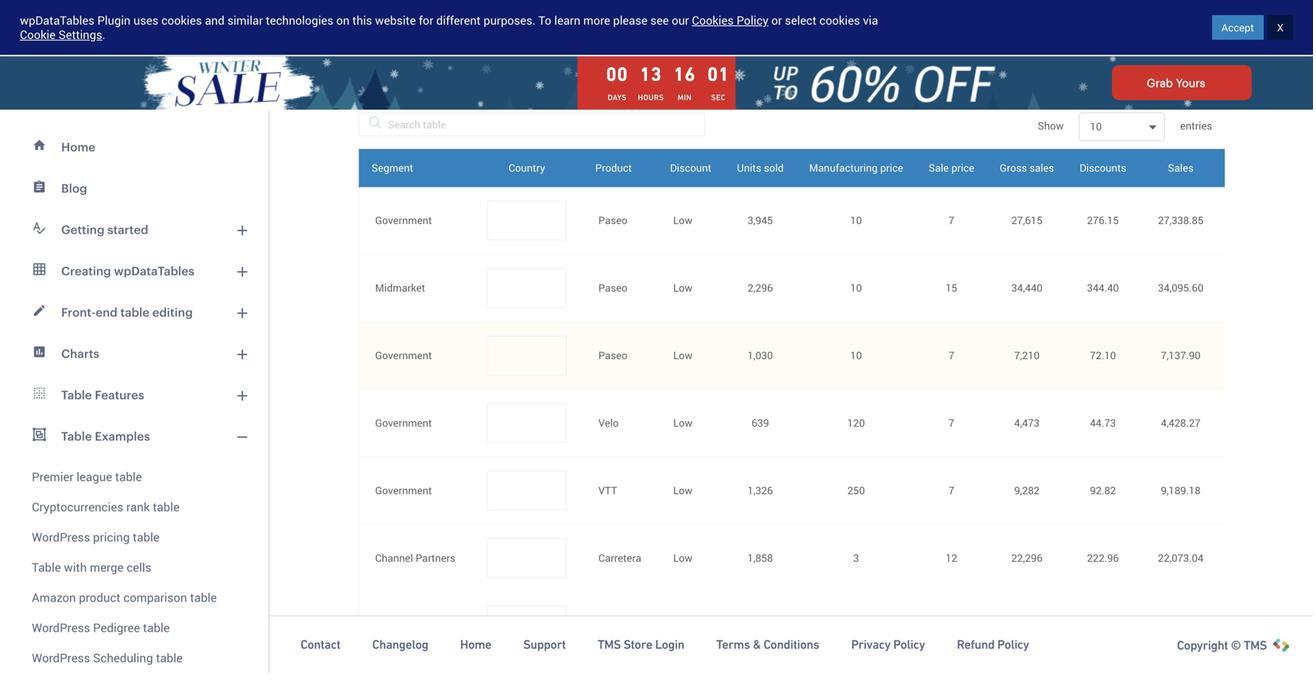 Task type: vqa. For each thing, say whether or not it's contained in the screenshot.
end
yes



Task type: describe. For each thing, give the bounding box(es) containing it.
amazon
[[32, 589, 76, 606]]

manufacturing price
[[809, 161, 903, 175]]

7,137.90
[[1161, 348, 1201, 363]]

sales: activate to sort column ascending element
[[1139, 149, 1223, 187]]

wordpress pricing table
[[32, 529, 160, 545]]

13
[[640, 63, 662, 85]]

get started link
[[1150, 9, 1297, 47]]

with
[[64, 559, 87, 576]]

4,428.27
[[1161, 416, 1201, 430]]

get started
[[1195, 20, 1252, 35]]

our
[[672, 12, 689, 28]]

To text field
[[561, 8, 737, 37]]

x
[[1277, 20, 1284, 35]]

Search form search field
[[334, 17, 867, 38]]

table for scheduling
[[156, 650, 183, 666]]

charts
[[61, 347, 99, 361]]

conditions
[[764, 638, 819, 652]]

Sales number field
[[359, 0, 534, 5]]

hours
[[638, 93, 664, 102]]

9,189.18
[[1161, 484, 1201, 498]]

table for pricing
[[133, 529, 160, 545]]

different
[[436, 12, 481, 28]]

contact
[[300, 638, 340, 652]]

changelog link
[[372, 637, 428, 653]]

paseo for 1,030
[[599, 348, 628, 363]]

27,338.85
[[1158, 213, 1204, 228]]

discounts: activate to sort column ascending element
[[1067, 149, 1139, 187]]

15
[[946, 281, 958, 295]]

16
[[674, 63, 696, 85]]

government for 1,030
[[375, 348, 432, 363]]

table for table with merge cells
[[32, 559, 61, 576]]

7 for 4,473
[[949, 416, 955, 430]]

22,296
[[1012, 551, 1043, 565]]

Search table search field
[[359, 112, 705, 136]]

or
[[772, 12, 782, 28]]

01
[[708, 63, 730, 85]]

table for rank
[[153, 499, 180, 515]]

print
[[505, 81, 529, 96]]

sale price
[[929, 161, 975, 175]]

end
[[96, 305, 118, 319]]

store
[[624, 638, 652, 652]]

1,326
[[748, 484, 773, 498]]

cells
[[127, 559, 151, 576]]

wordpress for wordpress pricing table
[[32, 529, 90, 545]]

login
[[655, 638, 685, 652]]

sec
[[711, 93, 726, 102]]

low for 3,945
[[673, 213, 693, 228]]

accept button
[[1212, 15, 1264, 40]]

cryptocurrencies rank table
[[32, 499, 180, 515]]

table features link
[[10, 374, 259, 416]]

10 for 27,615
[[850, 213, 862, 228]]

via
[[863, 12, 878, 28]]

7 for 7,210
[[949, 348, 955, 363]]

units sold: activate to sort column ascending element
[[724, 149, 797, 187]]

terms
[[716, 638, 750, 652]]

.
[[102, 27, 105, 43]]

yours
[[1176, 76, 1205, 89]]

and
[[205, 12, 225, 28]]

paseo for 2,296
[[599, 281, 628, 295]]

privacy policy link
[[851, 637, 925, 653]]

entries
[[1178, 118, 1212, 133]]

7 for 27,615
[[949, 213, 955, 228]]

22,073.04
[[1158, 551, 1204, 565]]

channel partners
[[375, 551, 455, 565]]

front-end table editing link
[[10, 292, 259, 333]]

discounts
[[1080, 161, 1127, 175]]

grab yours link
[[1112, 65, 1252, 100]]

©
[[1231, 638, 1241, 653]]

1,030
[[748, 348, 773, 363]]

276.15
[[1087, 213, 1119, 228]]

similar
[[227, 12, 263, 28]]

From text field
[[561, 0, 737, 5]]

gross
[[1000, 161, 1027, 175]]

344.40
[[1087, 281, 1119, 295]]

days
[[608, 93, 627, 102]]

segment: activate to sort column ascending element
[[359, 149, 471, 187]]

gross sales: activate to sort column ascending element
[[987, 149, 1067, 187]]

wordpress pedigree table
[[32, 620, 170, 636]]

plugin
[[97, 12, 131, 28]]

low for 1,030
[[673, 348, 693, 363]]

midmarket
[[375, 281, 425, 295]]

wpdatatables inside wpdatatables plugin uses cookies and similar technologies on this website for different purposes. to learn more please see our cookies policy or select cookies via cookie settings .
[[20, 12, 94, 28]]

blog link
[[10, 168, 259, 209]]

sale price: activate to sort column ascending element
[[916, 149, 987, 187]]

more
[[583, 12, 610, 28]]

tms store login
[[598, 638, 685, 652]]

0 vertical spatial home
[[61, 140, 95, 154]]

policy for privacy policy
[[893, 638, 925, 652]]

this
[[353, 12, 372, 28]]

pedigree
[[93, 620, 140, 636]]

wordpress pedigree table link
[[10, 613, 259, 643]]

amazon product comparison table
[[32, 589, 217, 606]]

partners
[[416, 551, 455, 565]]

refund
[[957, 638, 995, 652]]

34,440
[[1012, 281, 1043, 295]]

refund policy link
[[957, 637, 1029, 653]]

00
[[606, 63, 628, 85]]

12
[[946, 551, 958, 565]]

9,282
[[1014, 484, 1040, 498]]

3,945
[[748, 213, 773, 228]]



Task type: locate. For each thing, give the bounding box(es) containing it.
72.10
[[1090, 348, 1116, 363]]

changelog
[[372, 638, 428, 652]]

1 vertical spatial home
[[460, 638, 492, 652]]

tms store login link
[[598, 637, 685, 653]]

country
[[509, 161, 545, 175]]

copyright © tms
[[1177, 638, 1267, 653]]

low left 1,030
[[673, 348, 693, 363]]

0 horizontal spatial price
[[880, 161, 903, 175]]

policy for refund policy
[[998, 638, 1029, 652]]

wpdatatables - tables and charts manager wordpress plugin image
[[16, 14, 168, 42]]

7,210
[[1014, 348, 1040, 363]]

2 cookies from the left
[[820, 12, 860, 28]]

table right the comparison
[[190, 589, 217, 606]]

wordpress scheduling table
[[32, 650, 183, 666]]

uses
[[133, 12, 158, 28]]

manufacturing price: activate to sort column ascending element
[[797, 149, 916, 187]]

2 government from the top
[[375, 348, 432, 363]]

low right velo
[[673, 416, 693, 430]]

started
[[107, 223, 148, 237]]

2 vertical spatial table
[[32, 559, 61, 576]]

1 vertical spatial table
[[61, 429, 92, 443]]

3
[[853, 551, 859, 565]]

league
[[77, 469, 112, 485]]

wpdatatables
[[20, 12, 94, 28], [114, 264, 194, 278]]

1 horizontal spatial policy
[[893, 638, 925, 652]]

gross sales
[[1000, 161, 1054, 175]]

4 government from the top
[[375, 484, 432, 498]]

cookies left via
[[820, 12, 860, 28]]

terms & conditions link
[[716, 637, 819, 653]]

low right vtt
[[673, 484, 693, 498]]

segment
[[372, 161, 413, 175]]

3 paseo from the top
[[599, 348, 628, 363]]

table with merge cells
[[32, 559, 151, 576]]

units sold
[[737, 161, 784, 175]]

table up cryptocurrencies rank table link
[[115, 469, 142, 485]]

low for 639
[[673, 416, 693, 430]]

2 horizontal spatial policy
[[998, 638, 1029, 652]]

table inside amazon product comparison table link
[[190, 589, 217, 606]]

table inside wordpress pricing table link
[[133, 529, 160, 545]]

product
[[79, 589, 120, 606]]

accept
[[1222, 20, 1254, 35]]

7 up 12
[[949, 484, 955, 498]]

cookies policy link
[[692, 12, 769, 28]]

table
[[61, 388, 92, 402], [61, 429, 92, 443], [32, 559, 61, 576]]

1 government from the top
[[375, 213, 432, 228]]

scheduling
[[93, 650, 153, 666]]

0 horizontal spatial home
[[61, 140, 95, 154]]

1 cookies from the left
[[161, 12, 202, 28]]

support link
[[523, 637, 566, 653]]

velo
[[599, 416, 619, 430]]

columns
[[391, 81, 435, 96]]

wordpress for wordpress pedigree table
[[32, 620, 90, 636]]

table down the charts
[[61, 388, 92, 402]]

table examples link
[[10, 416, 259, 457]]

price for manufacturing price
[[880, 161, 903, 175]]

table inside wordpress scheduling table link
[[156, 650, 183, 666]]

min
[[678, 93, 692, 102]]

1 horizontal spatial price
[[952, 161, 975, 175]]

table inside front-end table editing link
[[120, 305, 149, 319]]

10 inside button
[[1090, 119, 1102, 134]]

3 government from the top
[[375, 416, 432, 430]]

cookie
[[20, 27, 56, 43]]

features
[[95, 388, 144, 402]]

7 left 4,473
[[949, 416, 955, 430]]

contact link
[[300, 637, 340, 653]]

table features
[[61, 388, 144, 402]]

wordpress down wordpress pedigree table
[[32, 650, 90, 666]]

0 horizontal spatial policy
[[737, 12, 769, 28]]

7 down 15
[[949, 348, 955, 363]]

home link left support link
[[460, 637, 492, 653]]

0 horizontal spatial home link
[[10, 126, 259, 168]]

paseo for 3,945
[[599, 213, 628, 228]]

2 price from the left
[[952, 161, 975, 175]]

1 horizontal spatial wpdatatables
[[114, 264, 194, 278]]

charts link
[[10, 333, 259, 374]]

premier
[[32, 469, 74, 485]]

1 vertical spatial home link
[[460, 637, 492, 653]]

creating
[[61, 264, 111, 278]]

blog
[[61, 181, 87, 195]]

1 wordpress from the top
[[32, 529, 90, 545]]

2 wordpress from the top
[[32, 620, 90, 636]]

1 vertical spatial wordpress
[[32, 620, 90, 636]]

getting
[[61, 223, 105, 237]]

table left with
[[32, 559, 61, 576]]

27,615
[[1012, 213, 1043, 228]]

0 vertical spatial wordpress
[[32, 529, 90, 545]]

cookies left the and
[[161, 12, 202, 28]]

table for table features
[[61, 388, 92, 402]]

1 horizontal spatial tms
[[1244, 638, 1267, 653]]

policy right refund
[[998, 638, 1029, 652]]

print button
[[472, 73, 544, 105]]

home
[[61, 140, 95, 154], [460, 638, 492, 652]]

table inside table features link
[[61, 388, 92, 402]]

cryptocurrencies
[[32, 499, 123, 515]]

to
[[539, 12, 552, 28]]

1 horizontal spatial home link
[[460, 637, 492, 653]]

222.96
[[1087, 551, 1119, 565]]

product: activate to sort column ascending element
[[583, 149, 657, 187]]

sales
[[1168, 161, 1194, 175]]

price right sale
[[952, 161, 975, 175]]

units
[[737, 161, 761, 175]]

low for 2,296
[[673, 281, 693, 295]]

wordpress for wordpress scheduling table
[[32, 650, 90, 666]]

2 low from the top
[[673, 281, 693, 295]]

wpdatatables left .
[[20, 12, 94, 28]]

table for table examples
[[61, 429, 92, 443]]

table examples
[[61, 429, 150, 443]]

creating wpdatatables link
[[10, 250, 259, 292]]

policy right privacy on the bottom right of page
[[893, 638, 925, 652]]

table up cells in the bottom of the page
[[133, 529, 160, 545]]

wordpress down amazon
[[32, 620, 90, 636]]

wordpress up with
[[32, 529, 90, 545]]

cogs: activate to sort column ascending element
[[1223, 149, 1291, 187]]

learn
[[554, 12, 581, 28]]

1,858
[[748, 551, 773, 565]]

policy left or
[[737, 12, 769, 28]]

product
[[595, 161, 632, 175]]

cookie settings button
[[20, 27, 102, 43]]

6 low from the top
[[673, 551, 693, 565]]

government for 639
[[375, 416, 432, 430]]

3 wordpress from the top
[[32, 650, 90, 666]]

price
[[880, 161, 903, 175], [952, 161, 975, 175]]

10 for 7,210
[[850, 348, 862, 363]]

policy inside wpdatatables plugin uses cookies and similar technologies on this website for different purposes. to learn more please see our cookies policy or select cookies via cookie settings .
[[737, 12, 769, 28]]

table inside 'table with merge cells' link
[[32, 559, 61, 576]]

home up blog
[[61, 140, 95, 154]]

1 price from the left
[[880, 161, 903, 175]]

tms left store
[[598, 638, 621, 652]]

0 vertical spatial paseo
[[599, 213, 628, 228]]

3 7 from the top
[[949, 416, 955, 430]]

purposes.
[[484, 12, 536, 28]]

home left support link
[[460, 638, 492, 652]]

privacy policy
[[851, 638, 925, 652]]

5 low from the top
[[673, 484, 693, 498]]

0 vertical spatial home link
[[10, 126, 259, 168]]

premier league table link
[[10, 457, 259, 492]]

table right end
[[120, 305, 149, 319]]

1 vertical spatial paseo
[[599, 281, 628, 295]]

getting started
[[61, 223, 148, 237]]

table up "premier league table"
[[61, 429, 92, 443]]

1 7 from the top
[[949, 213, 955, 228]]

3 low from the top
[[673, 348, 693, 363]]

2 7 from the top
[[949, 348, 955, 363]]

low left 2,296
[[673, 281, 693, 295]]

1 paseo from the top
[[599, 213, 628, 228]]

home link up blog
[[10, 126, 259, 168]]

34,095.60
[[1158, 281, 1204, 295]]

table down the wordpress pedigree table link
[[156, 650, 183, 666]]

0 vertical spatial wpdatatables
[[20, 12, 94, 28]]

7 for 9,282
[[949, 484, 955, 498]]

tms right ©
[[1244, 638, 1267, 653]]

price left sale
[[880, 161, 903, 175]]

price for sale price
[[952, 161, 975, 175]]

refund policy
[[957, 638, 1029, 652]]

x button
[[1268, 15, 1293, 40]]

639
[[752, 416, 769, 430]]

4,473
[[1014, 416, 1040, 430]]

low for 1,326
[[673, 484, 693, 498]]

10 for 34,440
[[850, 281, 862, 295]]

table for league
[[115, 469, 142, 485]]

44.73
[[1090, 416, 1116, 430]]

2 paseo from the top
[[599, 281, 628, 295]]

92.82
[[1090, 484, 1116, 498]]

table right rank
[[153, 499, 180, 515]]

get
[[1195, 20, 1213, 35]]

7 down sale price: activate to sort column ascending element
[[949, 213, 955, 228]]

wordpress pricing table link
[[10, 522, 259, 552]]

government for 1,326
[[375, 484, 432, 498]]

1 vertical spatial wpdatatables
[[114, 264, 194, 278]]

wordpress
[[32, 529, 90, 545], [32, 620, 90, 636], [32, 650, 90, 666]]

country: activate to sort column ascending element
[[471, 149, 583, 187]]

0 horizontal spatial tms
[[598, 638, 621, 652]]

low right carretera
[[673, 551, 693, 565]]

4 low from the top
[[673, 416, 693, 430]]

table inside table examples link
[[61, 429, 92, 443]]

table down the comparison
[[143, 620, 170, 636]]

settings
[[58, 27, 102, 43]]

discount: activate to sort column ascending element
[[657, 149, 724, 187]]

wpdatatables inside creating wpdatatables link
[[114, 264, 194, 278]]

0 horizontal spatial wpdatatables
[[20, 12, 94, 28]]

4 7 from the top
[[949, 484, 955, 498]]

2 vertical spatial wordpress
[[32, 650, 90, 666]]

front-
[[61, 305, 96, 319]]

rank
[[126, 499, 150, 515]]

editing
[[152, 305, 193, 319]]

table for pedigree
[[143, 620, 170, 636]]

sales
[[1030, 161, 1054, 175]]

1 horizontal spatial cookies
[[820, 12, 860, 28]]

low for 1,858
[[673, 551, 693, 565]]

0 horizontal spatial cookies
[[161, 12, 202, 28]]

government for 3,945
[[375, 213, 432, 228]]

wpdatatables up editing
[[114, 264, 194, 278]]

table for end
[[120, 305, 149, 319]]

1 low from the top
[[673, 213, 693, 228]]

1 horizontal spatial home
[[460, 638, 492, 652]]

table inside premier league table link
[[115, 469, 142, 485]]

2 vertical spatial paseo
[[599, 348, 628, 363]]

privacy
[[851, 638, 891, 652]]

0 vertical spatial table
[[61, 388, 92, 402]]

table with merge cells link
[[10, 552, 259, 583]]

low down discount: activate to sort column ascending "element"
[[673, 213, 693, 228]]

table inside the wordpress pedigree table link
[[143, 620, 170, 636]]

table inside cryptocurrencies rank table link
[[153, 499, 180, 515]]

show
[[1038, 118, 1067, 133]]

see
[[651, 12, 669, 28]]



